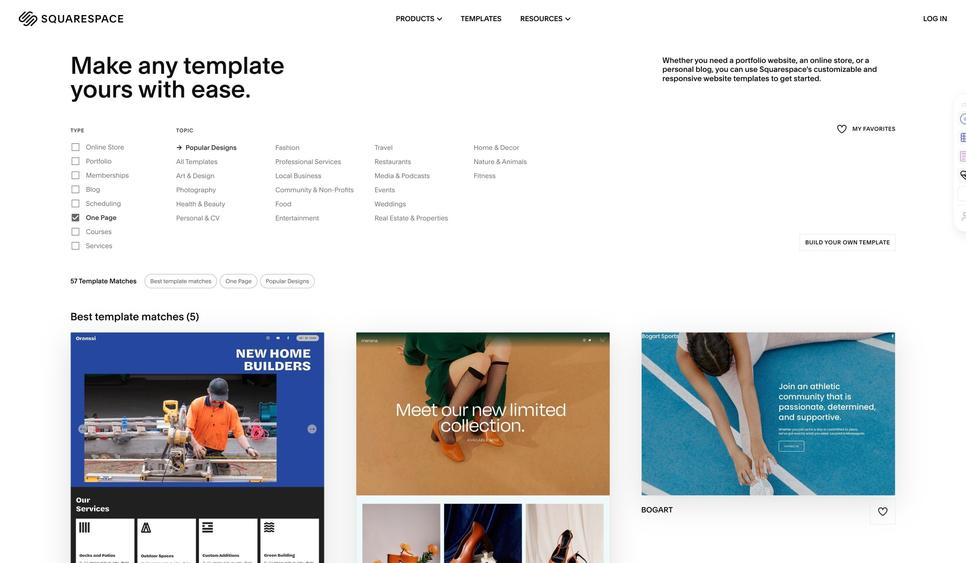 Task type: vqa. For each thing, say whether or not it's contained in the screenshot.
Mariana image
yes



Task type: locate. For each thing, give the bounding box(es) containing it.
bogart image
[[642, 333, 896, 496]]

mariana image
[[357, 333, 610, 564]]



Task type: describe. For each thing, give the bounding box(es) containing it.
oranssi image
[[71, 333, 325, 564]]



